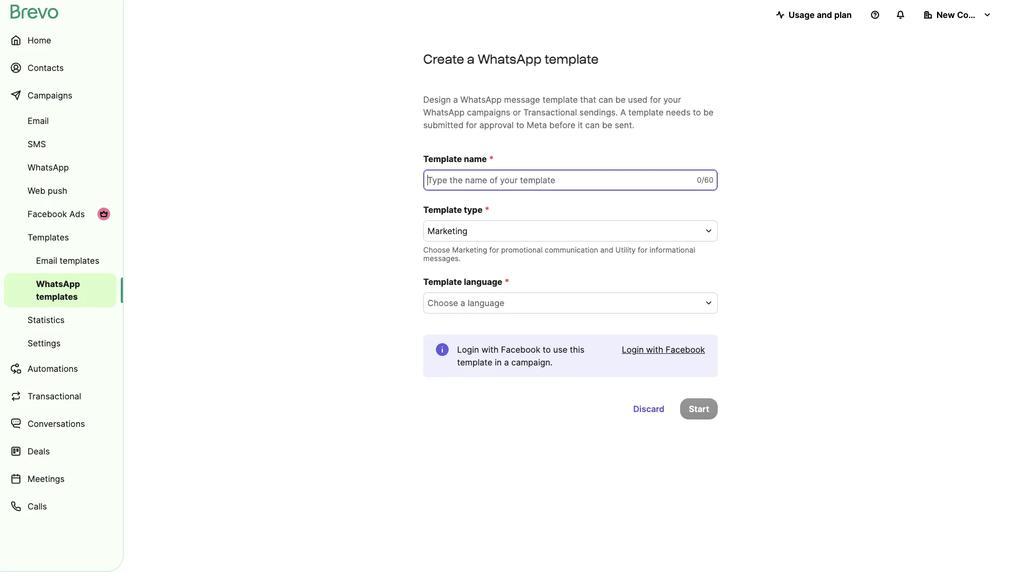 Task type: vqa. For each thing, say whether or not it's contained in the screenshot.
confirmed at the left top of page
no



Task type: locate. For each thing, give the bounding box(es) containing it.
choose a language button
[[423, 293, 718, 314]]

templates for email templates
[[60, 255, 99, 266]]

for left your
[[650, 94, 661, 105]]

1 horizontal spatial facebook
[[501, 344, 541, 355]]

login inside login with facebook to use this template in a campaign.
[[457, 344, 479, 355]]

marketing inside choose marketing for promotional communication and utility for informational messages.
[[452, 245, 487, 254]]

choose for choose a language
[[428, 298, 458, 308]]

calls
[[28, 501, 47, 512]]

home
[[28, 35, 51, 46]]

statistics link
[[4, 309, 117, 331]]

choose inside choose marketing for promotional communication and utility for informational messages.
[[423, 245, 450, 254]]

used
[[628, 94, 648, 105]]

1 vertical spatial marketing
[[452, 245, 487, 254]]

1 vertical spatial *
[[485, 205, 490, 215]]

marketing down template type *
[[428, 226, 468, 236]]

0 horizontal spatial to
[[516, 120, 524, 130]]

can
[[599, 94, 613, 105], [585, 120, 600, 130]]

0 vertical spatial transactional
[[523, 107, 577, 118]]

* right name
[[489, 154, 494, 164]]

1 horizontal spatial and
[[817, 10, 832, 20]]

1 vertical spatial be
[[704, 107, 714, 118]]

template
[[423, 154, 462, 164], [423, 205, 462, 215], [423, 277, 462, 287]]

with for login with facebook
[[646, 344, 664, 355]]

1 horizontal spatial be
[[616, 94, 626, 105]]

email templates link
[[4, 250, 117, 271]]

meta
[[527, 120, 547, 130]]

facebook inside "login with facebook" link
[[666, 344, 705, 355]]

choose
[[423, 245, 450, 254], [428, 298, 458, 308]]

submitted
[[423, 120, 464, 130]]

with inside login with facebook to use this template in a campaign.
[[482, 344, 499, 355]]

email down "templates"
[[36, 255, 57, 266]]

this
[[570, 344, 585, 355]]

a down template language *
[[461, 298, 465, 308]]

60
[[705, 175, 714, 184]]

or
[[513, 107, 521, 118]]

email inside email link
[[28, 116, 49, 126]]

template for template type
[[423, 205, 462, 215]]

1 vertical spatial language
[[468, 298, 505, 308]]

* for template language *
[[505, 277, 509, 287]]

0 vertical spatial to
[[693, 107, 701, 118]]

2 horizontal spatial facebook
[[666, 344, 705, 355]]

1 vertical spatial transactional
[[28, 391, 81, 402]]

1 horizontal spatial to
[[543, 344, 551, 355]]

None field
[[428, 297, 701, 309]]

whatsapp up web push
[[28, 162, 69, 173]]

whatsapp link
[[4, 157, 117, 178]]

whatsapp templates
[[36, 279, 80, 302]]

sent.
[[615, 120, 635, 130]]

left___rvooi image
[[100, 210, 108, 218]]

2 template from the top
[[423, 205, 462, 215]]

be down sendings.
[[602, 120, 613, 130]]

settings link
[[4, 333, 117, 354]]

push
[[48, 185, 67, 196]]

deals link
[[4, 439, 117, 464]]

templates inside whatsapp templates
[[36, 291, 78, 302]]

email up the sms
[[28, 116, 49, 126]]

template left type at the left top of page
[[423, 205, 462, 215]]

transactional
[[523, 107, 577, 118], [28, 391, 81, 402]]

and left the plan
[[817, 10, 832, 20]]

2 vertical spatial *
[[505, 277, 509, 287]]

1 vertical spatial and
[[600, 245, 614, 254]]

0 horizontal spatial login
[[457, 344, 479, 355]]

a
[[467, 51, 475, 67], [453, 94, 458, 105], [461, 298, 465, 308], [504, 357, 509, 368]]

* for template type *
[[485, 205, 490, 215]]

template for template name
[[423, 154, 462, 164]]

template left name
[[423, 154, 462, 164]]

1 vertical spatial choose
[[428, 298, 458, 308]]

a inside popup button
[[461, 298, 465, 308]]

2 with from the left
[[646, 344, 664, 355]]

language inside the "choose a language" popup button
[[468, 298, 505, 308]]

before
[[550, 120, 576, 130]]

login
[[457, 344, 479, 355], [622, 344, 644, 355]]

0 horizontal spatial and
[[600, 245, 614, 254]]

new company button
[[916, 4, 1000, 25]]

discard button
[[625, 398, 673, 420]]

template down messages.
[[423, 277, 462, 287]]

0 horizontal spatial facebook
[[28, 209, 67, 219]]

choose inside popup button
[[428, 298, 458, 308]]

it
[[578, 120, 583, 130]]

can up sendings.
[[599, 94, 613, 105]]

1 horizontal spatial login
[[622, 344, 644, 355]]

start
[[689, 404, 710, 414]]

a inside design a whatsapp message template that can be used for your whatsapp campaigns or transactional sendings. a template needs to be submitted for approval to meta before it can be sent.
[[453, 94, 458, 105]]

0 horizontal spatial be
[[602, 120, 613, 130]]

1 horizontal spatial with
[[646, 344, 664, 355]]

facebook
[[28, 209, 67, 219], [501, 344, 541, 355], [666, 344, 705, 355]]

2 login from the left
[[622, 344, 644, 355]]

2 vertical spatial template
[[423, 277, 462, 287]]

1 horizontal spatial transactional
[[523, 107, 577, 118]]

1 vertical spatial templates
[[36, 291, 78, 302]]

transactional inside design a whatsapp message template that can be used for your whatsapp campaigns or transactional sendings. a template needs to be submitted for approval to meta before it can be sent.
[[523, 107, 577, 118]]

for left promotional
[[489, 245, 499, 254]]

transactional up before
[[523, 107, 577, 118]]

a right design
[[453, 94, 458, 105]]

1 vertical spatial template
[[423, 205, 462, 215]]

marketing up template language *
[[452, 245, 487, 254]]

campaign.
[[511, 357, 553, 368]]

meetings link
[[4, 466, 117, 492]]

3 template from the top
[[423, 277, 462, 287]]

and inside choose marketing for promotional communication and utility for informational messages.
[[600, 245, 614, 254]]

template
[[545, 51, 599, 67], [543, 94, 578, 105], [629, 107, 664, 118], [457, 357, 493, 368]]

0 vertical spatial choose
[[423, 245, 450, 254]]

template for template language
[[423, 277, 462, 287]]

login for login with facebook
[[622, 344, 644, 355]]

template inside login with facebook to use this template in a campaign.
[[457, 357, 493, 368]]

and left utility
[[600, 245, 614, 254]]

be up a
[[616, 94, 626, 105]]

0 vertical spatial marketing
[[428, 226, 468, 236]]

to left use
[[543, 344, 551, 355]]

0 horizontal spatial with
[[482, 344, 499, 355]]

templates
[[60, 255, 99, 266], [36, 291, 78, 302]]

usage and plan
[[789, 10, 852, 20]]

to down or
[[516, 120, 524, 130]]

* right type at the left top of page
[[485, 205, 490, 215]]

Type the name of your template text field
[[423, 170, 718, 191]]

a right in
[[504, 357, 509, 368]]

templates down templates link at the left top of page
[[60, 255, 99, 266]]

alert containing login with facebook to use this template in a campaign.
[[423, 335, 718, 377]]

whatsapp
[[478, 51, 542, 67], [461, 94, 502, 105], [423, 107, 465, 118], [28, 162, 69, 173], [36, 279, 80, 289]]

*
[[489, 154, 494, 164], [485, 205, 490, 215], [505, 277, 509, 287]]

language down template language *
[[468, 298, 505, 308]]

your
[[664, 94, 681, 105]]

0 vertical spatial email
[[28, 116, 49, 126]]

communication
[[545, 245, 598, 254]]

be right needs
[[704, 107, 714, 118]]

statistics
[[28, 315, 65, 325]]

0 vertical spatial template
[[423, 154, 462, 164]]

to right needs
[[693, 107, 701, 118]]

with
[[482, 344, 499, 355], [646, 344, 664, 355]]

start button
[[681, 398, 718, 420]]

facebook ads
[[28, 209, 85, 219]]

0 vertical spatial and
[[817, 10, 832, 20]]

alert
[[423, 335, 718, 377]]

2 horizontal spatial to
[[693, 107, 701, 118]]

transactional down automations
[[28, 391, 81, 402]]

campaigns
[[467, 107, 511, 118]]

whatsapp up campaigns
[[461, 94, 502, 105]]

promotional
[[501, 245, 543, 254]]

1 vertical spatial can
[[585, 120, 600, 130]]

to
[[693, 107, 701, 118], [516, 120, 524, 130], [543, 344, 551, 355]]

0 vertical spatial language
[[464, 277, 503, 287]]

language up the choose a language
[[464, 277, 503, 287]]

choose down template language *
[[428, 298, 458, 308]]

for right utility
[[638, 245, 648, 254]]

0 vertical spatial can
[[599, 94, 613, 105]]

1 login from the left
[[457, 344, 479, 355]]

template name *
[[423, 154, 494, 164]]

* down promotional
[[505, 277, 509, 287]]

and inside button
[[817, 10, 832, 20]]

a for choose
[[461, 298, 465, 308]]

language
[[464, 277, 503, 287], [468, 298, 505, 308]]

a right create
[[467, 51, 475, 67]]

can right 'it' in the right top of the page
[[585, 120, 600, 130]]

0 vertical spatial *
[[489, 154, 494, 164]]

login with facebook
[[622, 344, 705, 355]]

2 vertical spatial to
[[543, 344, 551, 355]]

template left in
[[457, 357, 493, 368]]

whatsapp down email templates link
[[36, 279, 80, 289]]

be
[[616, 94, 626, 105], [704, 107, 714, 118], [602, 120, 613, 130]]

email inside email templates link
[[36, 255, 57, 266]]

name
[[464, 154, 487, 164]]

facebook inside login with facebook to use this template in a campaign.
[[501, 344, 541, 355]]

and
[[817, 10, 832, 20], [600, 245, 614, 254]]

facebook for login with facebook
[[666, 344, 705, 355]]

templates up statistics link
[[36, 291, 78, 302]]

facebook inside "facebook ads" link
[[28, 209, 67, 219]]

1 template from the top
[[423, 154, 462, 164]]

1 with from the left
[[482, 344, 499, 355]]

choose up template language *
[[423, 245, 450, 254]]

1 vertical spatial email
[[36, 255, 57, 266]]

0 vertical spatial templates
[[60, 255, 99, 266]]

email
[[28, 116, 49, 126], [36, 255, 57, 266]]

marketing
[[428, 226, 468, 236], [452, 245, 487, 254]]



Task type: describe. For each thing, give the bounding box(es) containing it.
conversations
[[28, 419, 85, 429]]

marketing inside popup button
[[428, 226, 468, 236]]

web
[[28, 185, 45, 196]]

whatsapp up message at the top
[[478, 51, 542, 67]]

web push
[[28, 185, 67, 196]]

create a whatsapp template
[[423, 51, 599, 67]]

email link
[[4, 110, 117, 131]]

design a whatsapp message template that can be used for your whatsapp campaigns or transactional sendings. a template needs to be submitted for approval to meta before it can be sent.
[[423, 94, 714, 130]]

templates for whatsapp templates
[[36, 291, 78, 302]]

choose for choose marketing for promotional communication and utility for informational messages.
[[423, 245, 450, 254]]

0
[[697, 175, 702, 184]]

transactional link
[[4, 384, 117, 409]]

automations
[[28, 364, 78, 374]]

email templates
[[36, 255, 99, 266]]

automations link
[[4, 356, 117, 382]]

informational
[[650, 245, 695, 254]]

message
[[504, 94, 540, 105]]

whatsapp up the submitted
[[423, 107, 465, 118]]

facebook for login with facebook to use this template in a campaign.
[[501, 344, 541, 355]]

calls link
[[4, 494, 117, 519]]

template language *
[[423, 277, 509, 287]]

login for login with facebook to use this template in a campaign.
[[457, 344, 479, 355]]

for down campaigns
[[466, 120, 477, 130]]

deals
[[28, 446, 50, 457]]

new company
[[937, 10, 996, 20]]

sendings.
[[580, 107, 618, 118]]

a
[[620, 107, 626, 118]]

0 horizontal spatial transactional
[[28, 391, 81, 402]]

template down used
[[629, 107, 664, 118]]

login with facebook link
[[622, 343, 705, 356]]

a for create
[[467, 51, 475, 67]]

a for design
[[453, 94, 458, 105]]

company
[[957, 10, 996, 20]]

none field inside the "choose a language" popup button
[[428, 297, 701, 309]]

usage
[[789, 10, 815, 20]]

0 / 60
[[697, 175, 714, 184]]

use
[[553, 344, 568, 355]]

needs
[[666, 107, 691, 118]]

choose marketing for promotional communication and utility for informational messages.
[[423, 245, 695, 263]]

approval
[[480, 120, 514, 130]]

usage and plan button
[[768, 4, 861, 25]]

in
[[495, 357, 502, 368]]

2 horizontal spatial be
[[704, 107, 714, 118]]

templates
[[28, 232, 69, 243]]

ads
[[69, 209, 85, 219]]

design
[[423, 94, 451, 105]]

1 vertical spatial to
[[516, 120, 524, 130]]

contacts link
[[4, 55, 117, 81]]

to inside login with facebook to use this template in a campaign.
[[543, 344, 551, 355]]

discard
[[633, 404, 665, 414]]

login with facebook to use this template in a campaign.
[[457, 344, 585, 368]]

settings
[[28, 338, 61, 349]]

email for email
[[28, 116, 49, 126]]

0 vertical spatial be
[[616, 94, 626, 105]]

campaigns
[[28, 90, 72, 101]]

that
[[580, 94, 596, 105]]

new
[[937, 10, 955, 20]]

sms
[[28, 139, 46, 149]]

create
[[423, 51, 464, 67]]

conversations link
[[4, 411, 117, 437]]

home link
[[4, 28, 117, 53]]

2 vertical spatial be
[[602, 120, 613, 130]]

email for email templates
[[36, 255, 57, 266]]

campaigns link
[[4, 83, 117, 108]]

with for login with facebook to use this template in a campaign.
[[482, 344, 499, 355]]

type
[[464, 205, 483, 215]]

/
[[702, 175, 705, 184]]

sms link
[[4, 134, 117, 155]]

whatsapp templates link
[[4, 273, 117, 307]]

choose a language
[[428, 298, 505, 308]]

* for template name *
[[489, 154, 494, 164]]

a inside login with facebook to use this template in a campaign.
[[504, 357, 509, 368]]

template type *
[[423, 205, 490, 215]]

templates link
[[4, 227, 117, 248]]

web push link
[[4, 180, 117, 201]]

facebook ads link
[[4, 203, 117, 225]]

utility
[[616, 245, 636, 254]]

meetings
[[28, 474, 65, 484]]

messages.
[[423, 254, 461, 263]]

template up before
[[543, 94, 578, 105]]

template up that
[[545, 51, 599, 67]]

plan
[[835, 10, 852, 20]]

contacts
[[28, 63, 64, 73]]

marketing button
[[423, 220, 718, 242]]



